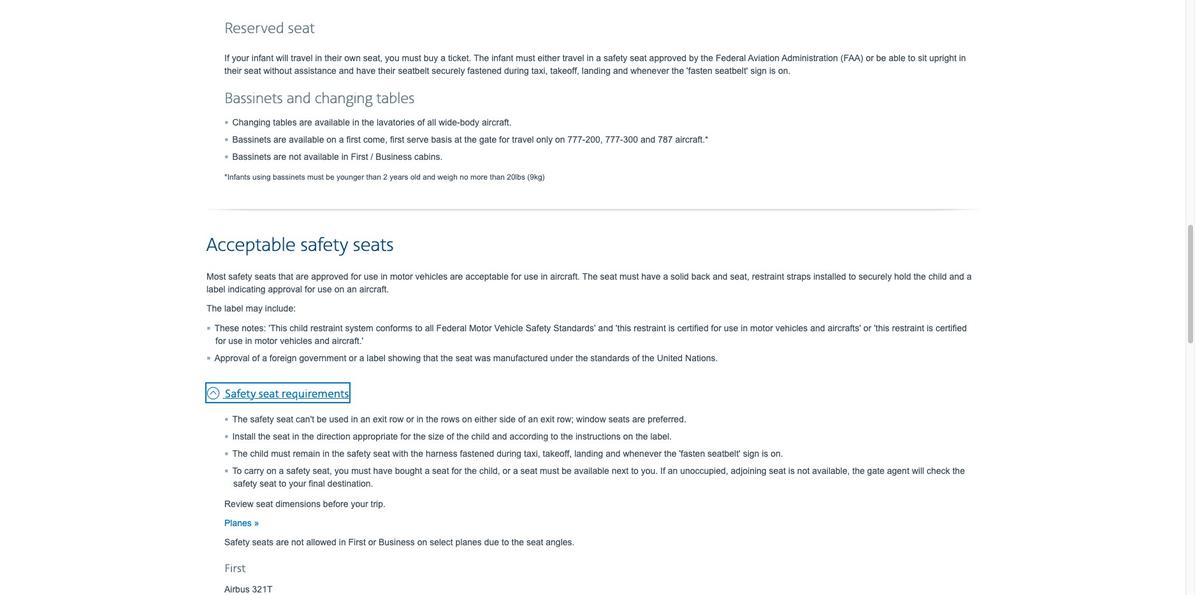 Task type: describe. For each thing, give the bounding box(es) containing it.
seats inside most safety seats that are approved for use in motor vehicles are acceptable for use in aircraft. the seat must have a solid back and seat, restraint straps installed to securely hold the child and a label indicating approval for use on an aircraft.
[[255, 272, 276, 282]]

review
[[225, 499, 254, 509]]

approval
[[268, 284, 302, 294]]

for down these
[[216, 336, 226, 346]]

nations.
[[686, 353, 718, 363]]

0 vertical spatial business
[[376, 152, 412, 162]]

child inside these notes: 'this child restraint system conforms to all federal motor vehicle safety standards' and 'this restraint is certified for use in motor vehicles and aircrafts' or 'this restraint is certified for use in motor vehicles and aircraft.'
[[290, 323, 308, 333]]

1 horizontal spatial travel
[[512, 134, 534, 145]]

1 horizontal spatial aircraft.
[[482, 117, 512, 127]]

for right approval at the top of the page
[[305, 284, 315, 294]]

for up with
[[401, 432, 411, 442]]

takeoff, inside if your infant will travel in their own seat, you must buy a ticket. the infant must either travel in a safety seat approved by the federal aviation administration (faa) or be able to sit upright in their seat without assistance and have their seatbelt securely fastened during taxi, takeoff, landing and whenever the 'fasten seatbelt' sign is on.
[[551, 66, 580, 76]]

of right standards
[[633, 353, 640, 363]]

row;
[[557, 414, 574, 425]]

direction
[[317, 432, 351, 442]]

these
[[215, 323, 239, 333]]

trip.
[[371, 499, 386, 509]]

airbus 321t
[[225, 585, 273, 595]]

more
[[471, 173, 488, 182]]

to right due
[[502, 537, 509, 548]]

government
[[299, 353, 347, 363]]

have inside to carry on a safety seat, you must have bought a seat for the child, or a seat must be available next to you. if an unoccupied, adjoining seat is not available, the gate agent will check the safety seat to your final destination.
[[373, 466, 393, 476]]

1 vertical spatial sign
[[743, 449, 760, 459]]

0 vertical spatial gate
[[480, 134, 497, 145]]

on. inside if your infant will travel in their own seat, you must buy a ticket. the infant must either travel in a safety seat approved by the federal aviation administration (faa) or be able to sit upright in their seat without assistance and have their seatbelt securely fastened during taxi, takeoff, landing and whenever the 'fasten seatbelt' sign is on.
[[779, 66, 791, 76]]

on left select
[[418, 537, 428, 548]]

seat down harness
[[432, 466, 449, 476]]

available up younger
[[304, 152, 339, 162]]

seat up "assistance"
[[288, 20, 315, 38]]

hold
[[895, 272, 912, 282]]

seat right adjoining
[[770, 466, 786, 476]]

2 exit from the left
[[541, 414, 555, 425]]

bassinets are not available in first / business cabins.
[[232, 152, 443, 162]]

/
[[371, 152, 373, 162]]

safety seat requirements link
[[207, 384, 349, 402]]

1 vertical spatial whenever
[[623, 449, 662, 459]]

seat left angles.
[[527, 537, 544, 548]]

final
[[309, 479, 325, 489]]

1 vertical spatial fastened
[[460, 449, 495, 459]]

basis
[[431, 134, 452, 145]]

old
[[411, 173, 421, 182]]

foreign
[[270, 353, 297, 363]]

back
[[692, 272, 711, 282]]

2 certified from the left
[[936, 323, 968, 333]]

bassinets for bassinets are not available in first / business cabins.
[[232, 152, 271, 162]]

taxi, inside if your infant will travel in their own seat, you must buy a ticket. the infant must either travel in a safety seat approved by the federal aviation administration (faa) or be able to sit upright in their seat without assistance and have their seatbelt securely fastened during taxi, takeoff, landing and whenever the 'fasten seatbelt' sign is on.
[[532, 66, 548, 76]]

*infants
[[225, 173, 250, 182]]

standards
[[591, 353, 630, 363]]

child down the safety seat can't be used in an exit row or in the rows on either side of an exit row; window seats are preferred.
[[472, 432, 490, 442]]

restraint down 'hold'
[[893, 323, 925, 333]]

these notes: 'this child restraint system conforms to all federal motor vehicle safety standards' and 'this restraint is certified for use in motor vehicles and aircrafts' or 'this restraint is certified for use in motor vehicles and aircraft.'
[[215, 323, 968, 346]]

during inside if your infant will travel in their own seat, you must buy a ticket. the infant must either travel in a safety seat approved by the federal aviation administration (faa) or be able to sit upright in their seat without assistance and have their seatbelt securely fastened during taxi, takeoff, landing and whenever the 'fasten seatbelt' sign is on.
[[504, 66, 529, 76]]

label.
[[651, 432, 672, 442]]

to right next on the bottom right
[[632, 466, 639, 476]]

install the seat in the direction appropriate for the size of the child and according to the instructions on the label.
[[232, 432, 672, 442]]

approved inside if your infant will travel in their own seat, you must buy a ticket. the infant must either travel in a safety seat approved by the federal aviation administration (faa) or be able to sit upright in their seat without assistance and have their seatbelt securely fastened during taxi, takeoff, landing and whenever the 'fasten seatbelt' sign is on.
[[650, 53, 687, 63]]

acceptable safety seats
[[207, 234, 394, 257]]

your inside to carry on a safety seat, you must have bought a seat for the child, or a seat must be available next to you. if an unoccupied, adjoining seat is not available, the gate agent will check the safety seat to your final destination.
[[289, 479, 306, 489]]

aviation
[[748, 53, 780, 63]]

large image
[[207, 384, 223, 401]]

was
[[475, 353, 491, 363]]

0 horizontal spatial either
[[475, 414, 497, 425]]

for right "acceptable"
[[511, 272, 522, 282]]

child inside most safety seats that are approved for use in motor vehicles are acceptable for use in aircraft. the seat must have a solid back and seat, restraint straps installed to securely hold the child and a label indicating approval for use on an aircraft.
[[929, 272, 948, 282]]

787
[[658, 134, 673, 145]]

of right size
[[447, 432, 454, 442]]

or inside if your infant will travel in their own seat, you must buy a ticket. the infant must either travel in a safety seat approved by the federal aviation administration (faa) or be able to sit upright in their seat without assistance and have their seatbelt securely fastened during taxi, takeoff, landing and whenever the 'fasten seatbelt' sign is on.
[[866, 53, 874, 63]]

unoccupied,
[[681, 466, 729, 476]]

changing tables are available in the lavatories of all wide-body aircraft.
[[232, 117, 512, 127]]

the inside most safety seats that are approved for use in motor vehicles are acceptable for use in aircraft. the seat must have a solid back and seat, restraint straps installed to securely hold the child and a label indicating approval for use on an aircraft.
[[914, 272, 927, 282]]

changing
[[315, 90, 373, 108]]

be right can't
[[317, 414, 327, 425]]

lavatories
[[377, 117, 415, 127]]

on right only
[[556, 134, 565, 145]]

notes:
[[242, 323, 266, 333]]

side
[[500, 414, 516, 425]]

not inside to carry on a safety seat, you must have bought a seat for the child, or a seat must be available next to you. if an unoccupied, adjoining seat is not available, the gate agent will check the safety seat to your final destination.
[[798, 466, 810, 476]]

reserved seat
[[225, 20, 315, 38]]

available down changing
[[315, 117, 350, 127]]

preferred.
[[648, 414, 687, 425]]

available,
[[813, 466, 850, 476]]

united
[[657, 353, 683, 363]]

be inside if your infant will travel in their own seat, you must buy a ticket. the infant must either travel in a safety seat approved by the federal aviation administration (faa) or be able to sit upright in their seat without assistance and have their seatbelt securely fastened during taxi, takeoff, landing and whenever the 'fasten seatbelt' sign is on.
[[877, 53, 887, 63]]

agent
[[888, 466, 910, 476]]

own
[[345, 53, 361, 63]]

1 horizontal spatial their
[[325, 53, 342, 63]]

landing inside if your infant will travel in their own seat, you must buy a ticket. the infant must either travel in a safety seat approved by the federal aviation administration (faa) or be able to sit upright in their seat without assistance and have their seatbelt securely fastened during taxi, takeoff, landing and whenever the 'fasten seatbelt' sign is on.
[[582, 66, 611, 76]]

may
[[246, 303, 263, 314]]

federal inside if your infant will travel in their own seat, you must buy a ticket. the infant must either travel in a safety seat approved by the federal aviation administration (faa) or be able to sit upright in their seat without assistance and have their seatbelt securely fastened during taxi, takeoff, landing and whenever the 'fasten seatbelt' sign is on.
[[716, 53, 746, 63]]

reserved
[[225, 20, 284, 38]]

2
[[383, 173, 388, 182]]

younger
[[337, 173, 364, 182]]

cabins.
[[415, 152, 443, 162]]

row
[[390, 414, 404, 425]]

seat down foreign
[[259, 388, 279, 402]]

securely inside most safety seats that are approved for use in motor vehicles are acceptable for use in aircraft. the seat must have a solid back and seat, restraint straps installed to securely hold the child and a label indicating approval for use on an aircraft.
[[859, 272, 892, 282]]

on inside most safety seats that are approved for use in motor vehicles are acceptable for use in aircraft. the seat must have a solid back and seat, restraint straps installed to securely hold the child and a label indicating approval for use on an aircraft.
[[335, 284, 345, 294]]

seat down "appropriate"
[[373, 449, 390, 459]]

rows
[[441, 414, 460, 425]]

safety seats are not allowed in first or business on select planes due to the seat angles.
[[225, 537, 575, 548]]

seat inside most safety seats that are approved for use in motor vehicles are acceptable for use in aircraft. the seat must have a solid back and seat, restraint straps installed to securely hold the child and a label indicating approval for use on an aircraft.
[[601, 272, 617, 282]]

review seat dimensions before your trip.
[[225, 499, 386, 509]]

1 vertical spatial seatbelt'
[[708, 449, 741, 459]]

20lbs
[[507, 173, 525, 182]]

an inside most safety seats that are approved for use in motor vehicles are acceptable for use in aircraft. the seat must have a solid back and seat, restraint straps installed to securely hold the child and a label indicating approval for use on an aircraft.
[[347, 284, 357, 294]]

destination.
[[328, 479, 373, 489]]

to down row;
[[551, 432, 559, 442]]

serve
[[407, 134, 429, 145]]

most
[[207, 272, 226, 282]]

label inside most safety seats that are approved for use in motor vehicles are acceptable for use in aircraft. the seat must have a solid back and seat, restraint straps installed to securely hold the child and a label indicating approval for use on an aircraft.
[[207, 284, 226, 294]]

to inside most safety seats that are approved for use in motor vehicles are acceptable for use in aircraft. the seat must have a solid back and seat, restraint straps installed to securely hold the child and a label indicating approval for use on an aircraft.
[[849, 272, 857, 282]]

no
[[460, 173, 469, 182]]

harness
[[426, 449, 458, 459]]

for up system in the left of the page
[[351, 272, 362, 282]]

0 vertical spatial first
[[351, 152, 368, 162]]

1 'this from the left
[[616, 323, 632, 333]]

adjoining
[[731, 466, 767, 476]]

sit
[[919, 53, 927, 63]]

available up bassinets are not available in first / business cabins.
[[289, 134, 324, 145]]

administration
[[782, 53, 839, 63]]

2 vertical spatial not
[[292, 537, 304, 548]]

1 vertical spatial business
[[379, 537, 415, 548]]

safety for safety seats are not allowed in first or business on select planes due to the seat angles.
[[225, 537, 250, 548]]

seat, inside most safety seats that are approved for use in motor vehicles are acceptable for use in aircraft. the seat must have a solid back and seat, restraint straps installed to securely hold the child and a label indicating approval for use on an aircraft.
[[731, 272, 750, 282]]

the child must remain in the safety seat with the harness fastened during taxi, takeoff, landing and whenever the 'fasten seatbelt' sign is on.
[[232, 449, 784, 459]]

remain
[[293, 449, 320, 459]]

bassinets are available on a first come, first serve basis at the gate for travel only on 777-200, 777-300 and 787 aircraft.*
[[232, 134, 709, 145]]

child,
[[480, 466, 500, 476]]

aircrafts'
[[828, 323, 862, 333]]

seat left by
[[630, 53, 647, 63]]

seat down the child must remain in the safety seat with the harness fastened during taxi, takeoff, landing and whenever the 'fasten seatbelt' sign is on.
[[521, 466, 538, 476]]

1 vertical spatial aircraft.
[[551, 272, 580, 282]]

0 horizontal spatial their
[[225, 66, 242, 76]]

upright
[[930, 53, 957, 63]]

child up carry
[[250, 449, 269, 459]]

safety seat requirements
[[225, 388, 349, 402]]

an up according in the bottom of the page
[[528, 414, 538, 425]]

2 vertical spatial label
[[367, 353, 386, 363]]

of right approval
[[252, 353, 260, 363]]

have inside if your infant will travel in their own seat, you must buy a ticket. the infant must either travel in a safety seat approved by the federal aviation administration (faa) or be able to sit upright in their seat without assistance and have their seatbelt securely fastened during taxi, takeoff, landing and whenever the 'fasten seatbelt' sign is on.
[[357, 66, 376, 76]]

standards'
[[554, 323, 596, 333]]

or inside to carry on a safety seat, you must have bought a seat for the child, or a seat must be available next to you. if an unoccupied, adjoining seat is not available, the gate agent will check the safety seat to your final destination.
[[503, 466, 511, 476]]

at
[[455, 134, 462, 145]]

allowed
[[306, 537, 337, 548]]

safety for safety seat requirements
[[225, 388, 256, 402]]

include:
[[265, 303, 296, 314]]

2 horizontal spatial their
[[378, 66, 396, 76]]

acceptable
[[207, 234, 296, 257]]

seat left without
[[244, 66, 261, 76]]

'fasten inside if your infant will travel in their own seat, you must buy a ticket. the infant must either travel in a safety seat approved by the federal aviation administration (faa) or be able to sit upright in their seat without assistance and have their seatbelt securely fastened during taxi, takeoff, landing and whenever the 'fasten seatbelt' sign is on.
[[687, 66, 713, 76]]

you inside to carry on a safety seat, you must have bought a seat for the child, or a seat must be available next to you. if an unoccupied, adjoining seat is not available, the gate agent will check the safety seat to your final destination.
[[335, 466, 349, 476]]

1 certified from the left
[[678, 323, 709, 333]]

or right row at the bottom left
[[406, 414, 414, 425]]

2 infant from the left
[[492, 53, 514, 63]]

federal inside these notes: 'this child restraint system conforms to all federal motor vehicle safety standards' and 'this restraint is certified for use in motor vehicles and aircrafts' or 'this restraint is certified for use in motor vehicles and aircraft.'
[[437, 323, 467, 333]]

safety inside these notes: 'this child restraint system conforms to all federal motor vehicle safety standards' and 'this restraint is certified for use in motor vehicles and aircrafts' or 'this restraint is certified for use in motor vehicles and aircraft.'
[[526, 323, 551, 333]]

safety inside if your infant will travel in their own seat, you must buy a ticket. the infant must either travel in a safety seat approved by the federal aviation administration (faa) or be able to sit upright in their seat without assistance and have their seatbelt securely fastened during taxi, takeoff, landing and whenever the 'fasten seatbelt' sign is on.
[[604, 53, 628, 63]]

*infants using bassinets must be younger than 2 years old and weigh no more than 20lbs (9kg)
[[225, 173, 545, 182]]

size
[[429, 432, 444, 442]]

approval
[[215, 353, 250, 363]]

instructions
[[576, 432, 621, 442]]

aircraft.'
[[332, 336, 364, 346]]

321t
[[252, 585, 273, 595]]

carry
[[244, 466, 264, 476]]

that inside most safety seats that are approved for use in motor vehicles are acceptable for use in aircraft. the seat must have a solid back and seat, restraint straps installed to securely hold the child and a label indicating approval for use on an aircraft.
[[279, 272, 294, 282]]

1 vertical spatial taxi,
[[524, 449, 541, 459]]

whenever inside if your infant will travel in their own seat, you must buy a ticket. the infant must either travel in a safety seat approved by the federal aviation administration (faa) or be able to sit upright in their seat without assistance and have their seatbelt securely fastened during taxi, takeoff, landing and whenever the 'fasten seatbelt' sign is on.
[[631, 66, 670, 76]]

for up 'nations.'
[[712, 323, 722, 333]]

body
[[460, 117, 480, 127]]

1 vertical spatial landing
[[575, 449, 604, 459]]

used
[[329, 414, 349, 425]]

an up "appropriate"
[[361, 414, 371, 425]]

the safety seat can't be used in an exit row or in the rows on either side of an exit row; window seats are preferred.
[[232, 414, 687, 425]]

the inside if your infant will travel in their own seat, you must buy a ticket. the infant must either travel in a safety seat approved by the federal aviation administration (faa) or be able to sit upright in their seat without assistance and have their seatbelt securely fastened during taxi, takeoff, landing and whenever the 'fasten seatbelt' sign is on.
[[474, 53, 489, 63]]

seatbelt
[[398, 66, 430, 76]]

2 vertical spatial your
[[351, 499, 368, 509]]

1 vertical spatial label
[[225, 303, 243, 314]]

with
[[393, 449, 409, 459]]

buy
[[424, 53, 438, 63]]

if inside to carry on a safety seat, you must have bought a seat for the child, or a seat must be available next to you. if an unoccupied, adjoining seat is not available, the gate agent will check the safety seat to your final destination.
[[661, 466, 666, 476]]

due
[[485, 537, 499, 548]]

seat left can't
[[277, 414, 294, 425]]

be left younger
[[326, 173, 335, 182]]



Task type: vqa. For each thing, say whether or not it's contained in the screenshot.
Required icon for Passenger last name
no



Task type: locate. For each thing, give the bounding box(es) containing it.
2 vertical spatial aircraft.
[[360, 284, 389, 294]]

that right showing
[[424, 353, 438, 363]]

on up bassinets are not available in first / business cabins.
[[327, 134, 337, 145]]

1 vertical spatial during
[[497, 449, 522, 459]]

tables
[[377, 90, 415, 108], [273, 117, 297, 127]]

motor
[[469, 323, 492, 333]]

not left the allowed
[[292, 537, 304, 548]]

their left without
[[225, 66, 242, 76]]

1 vertical spatial seat,
[[731, 272, 750, 282]]

not left available,
[[798, 466, 810, 476]]

fastened up 'child,'
[[460, 449, 495, 459]]

'this
[[269, 323, 287, 333]]

infant right ticket.
[[492, 53, 514, 63]]

1 vertical spatial motor
[[751, 323, 774, 333]]

restraint left straps
[[752, 272, 785, 282]]

their left "own"
[[325, 53, 342, 63]]

1 777- from the left
[[568, 134, 586, 145]]

1 vertical spatial securely
[[859, 272, 892, 282]]

777- right only
[[568, 134, 586, 145]]

1 vertical spatial vehicles
[[776, 323, 808, 333]]

1 horizontal spatial vehicles
[[416, 272, 448, 282]]

business
[[376, 152, 412, 162], [379, 537, 415, 548]]

securely
[[432, 66, 465, 76], [859, 272, 892, 282]]

either inside if your infant will travel in their own seat, you must buy a ticket. the infant must either travel in a safety seat approved by the federal aviation administration (faa) or be able to sit upright in their seat without assistance and have their seatbelt securely fastened during taxi, takeoff, landing and whenever the 'fasten seatbelt' sign is on.
[[538, 53, 560, 63]]

safety
[[604, 53, 628, 63], [301, 234, 349, 257], [228, 272, 252, 282], [250, 414, 274, 425], [347, 449, 371, 459], [287, 466, 310, 476], [233, 479, 257, 489]]

safety right vehicle
[[526, 323, 551, 333]]

0 vertical spatial motor
[[390, 272, 413, 282]]

0 vertical spatial vehicles
[[416, 272, 448, 282]]

1 vertical spatial 'fasten
[[680, 449, 706, 459]]

'fasten up unoccupied,
[[680, 449, 706, 459]]

on inside to carry on a safety seat, you must have bought a seat for the child, or a seat must be available next to you. if an unoccupied, adjoining seat is not available, the gate agent will check the safety seat to your final destination.
[[267, 466, 277, 476]]

of right "side"
[[519, 414, 526, 425]]

0 horizontal spatial will
[[276, 53, 289, 63]]

planes link
[[225, 518, 259, 529]]

2 777- from the left
[[606, 134, 624, 145]]

777-
[[568, 134, 586, 145], [606, 134, 624, 145]]

vehicles left "acceptable"
[[416, 272, 448, 282]]

have left solid
[[642, 272, 661, 282]]

0 vertical spatial aircraft.
[[482, 117, 512, 127]]

0 vertical spatial during
[[504, 66, 529, 76]]

assistance
[[294, 66, 337, 76]]

either
[[538, 53, 560, 63], [475, 414, 497, 425]]

0 horizontal spatial your
[[232, 53, 249, 63]]

777- right the 200,
[[606, 134, 624, 145]]

1 horizontal spatial infant
[[492, 53, 514, 63]]

seat right review
[[256, 499, 273, 509]]

gate left agent
[[868, 466, 885, 476]]

2 vertical spatial seat,
[[313, 466, 332, 476]]

securely down ticket.
[[432, 66, 465, 76]]

under
[[551, 353, 573, 363]]

seatbelt' inside if your infant will travel in their own seat, you must buy a ticket. the infant must either travel in a safety seat approved by the federal aviation administration (faa) or be able to sit upright in their seat without assistance and have their seatbelt securely fastened during taxi, takeoff, landing and whenever the 'fasten seatbelt' sign is on.
[[715, 66, 748, 76]]

securely left 'hold'
[[859, 272, 892, 282]]

0 horizontal spatial you
[[335, 466, 349, 476]]

2 vertical spatial bassinets
[[232, 152, 271, 162]]

the
[[474, 53, 489, 63], [583, 272, 598, 282], [207, 303, 222, 314], [232, 414, 248, 425], [232, 449, 248, 459]]

to
[[232, 466, 242, 476]]

1 first from the left
[[347, 134, 361, 145]]

1 vertical spatial safety
[[225, 388, 256, 402]]

first
[[347, 134, 361, 145], [390, 134, 405, 145]]

you inside if your infant will travel in their own seat, you must buy a ticket. the infant must either travel in a safety seat approved by the federal aviation administration (faa) or be able to sit upright in their seat without assistance and have their seatbelt securely fastened during taxi, takeoff, landing and whenever the 'fasten seatbelt' sign is on.
[[385, 53, 400, 63]]

on up aircraft.'
[[335, 284, 345, 294]]

1 vertical spatial either
[[475, 414, 497, 425]]

2 horizontal spatial vehicles
[[776, 323, 808, 333]]

your inside if your infant will travel in their own seat, you must buy a ticket. the infant must either travel in a safety seat approved by the federal aviation administration (faa) or be able to sit upright in their seat without assistance and have their seatbelt securely fastened during taxi, takeoff, landing and whenever the 'fasten seatbelt' sign is on.
[[232, 53, 249, 63]]

1 horizontal spatial tables
[[377, 90, 415, 108]]

of up serve
[[418, 117, 425, 127]]

be inside to carry on a safety seat, you must have bought a seat for the child, or a seat must be available next to you. if an unoccupied, adjoining seat is not available, the gate agent will check the safety seat to your final destination.
[[562, 466, 572, 476]]

be left able
[[877, 53, 887, 63]]

0 horizontal spatial tables
[[273, 117, 297, 127]]

approved down acceptable safety seats
[[311, 272, 349, 282]]

taxi,
[[532, 66, 548, 76], [524, 449, 541, 459]]

without
[[264, 66, 292, 76]]

1 than from the left
[[366, 173, 381, 182]]

business down trip.
[[379, 537, 415, 548]]

must inside most safety seats that are approved for use in motor vehicles are acceptable for use in aircraft. the seat must have a solid back and seat, restraint straps installed to securely hold the child and a label indicating approval for use on an aircraft.
[[620, 272, 639, 282]]

your down the reserved
[[232, 53, 249, 63]]

all for acceptable safety seats
[[425, 323, 434, 333]]

on right the rows
[[462, 414, 472, 425]]

that
[[279, 272, 294, 282], [424, 353, 438, 363]]

child right 'this
[[290, 323, 308, 333]]

to left sit
[[909, 53, 916, 63]]

0 horizontal spatial motor
[[255, 336, 278, 346]]

0 vertical spatial on.
[[779, 66, 791, 76]]

gate inside to carry on a safety seat, you must have bought a seat for the child, or a seat must be available next to you. if an unoccupied, adjoining seat is not available, the gate agent will check the safety seat to your final destination.
[[868, 466, 885, 476]]

the up standards' at the bottom left of page
[[583, 272, 598, 282]]

securely inside if your infant will travel in their own seat, you must buy a ticket. the infant must either travel in a safety seat approved by the federal aviation administration (faa) or be able to sit upright in their seat without assistance and have their seatbelt securely fastened during taxi, takeoff, landing and whenever the 'fasten seatbelt' sign is on.
[[432, 66, 465, 76]]

exit
[[373, 414, 387, 425], [541, 414, 555, 425]]

1 horizontal spatial your
[[289, 479, 306, 489]]

1 vertical spatial will
[[912, 466, 925, 476]]

to inside these notes: 'this child restraint system conforms to all federal motor vehicle safety standards' and 'this restraint is certified for use in motor vehicles and aircrafts' or 'this restraint is certified for use in motor vehicles and aircraft.'
[[415, 323, 423, 333]]

conforms
[[376, 323, 413, 333]]

0 vertical spatial if
[[225, 53, 229, 63]]

1 horizontal spatial seat,
[[363, 53, 383, 63]]

must
[[402, 53, 422, 63], [516, 53, 536, 63], [307, 173, 324, 182], [620, 272, 639, 282], [271, 449, 291, 459], [352, 466, 371, 476], [540, 466, 560, 476]]

motor inside most safety seats that are approved for use in motor vehicles are acceptable for use in aircraft. the seat must have a solid back and seat, restraint straps installed to securely hold the child and a label indicating approval for use on an aircraft.
[[390, 272, 413, 282]]

0 horizontal spatial seat,
[[313, 466, 332, 476]]

0 horizontal spatial first
[[347, 134, 361, 145]]

manufactured
[[494, 353, 548, 363]]

and
[[339, 66, 354, 76], [613, 66, 628, 76], [287, 90, 311, 108], [641, 134, 656, 145], [423, 173, 436, 182], [713, 272, 728, 282], [950, 272, 965, 282], [599, 323, 614, 333], [811, 323, 826, 333], [315, 336, 330, 346], [493, 432, 507, 442], [606, 449, 621, 459]]

first left come,
[[347, 134, 361, 145]]

1 vertical spatial not
[[798, 466, 810, 476]]

or right 'child,'
[[503, 466, 511, 476]]

landing
[[582, 66, 611, 76], [575, 449, 604, 459]]

for
[[499, 134, 510, 145], [351, 272, 362, 282], [511, 272, 522, 282], [305, 284, 315, 294], [712, 323, 722, 333], [216, 336, 226, 346], [401, 432, 411, 442], [452, 466, 462, 476]]

restraint inside most safety seats that are approved for use in motor vehicles are acceptable for use in aircraft. the seat must have a solid back and seat, restraint straps installed to securely hold the child and a label indicating approval for use on an aircraft.
[[752, 272, 785, 282]]

weigh
[[438, 173, 458, 182]]

if your infant will travel in their own seat, you must buy a ticket. the infant must either travel in a safety seat approved by the federal aviation administration (faa) or be able to sit upright in their seat without assistance and have their seatbelt securely fastened during taxi, takeoff, landing and whenever the 'fasten seatbelt' sign is on.
[[225, 53, 967, 76]]

label down most
[[207, 284, 226, 294]]

all
[[428, 117, 436, 127], [425, 323, 434, 333]]

'fasten down by
[[687, 66, 713, 76]]

1 vertical spatial if
[[661, 466, 666, 476]]

seat, inside to carry on a safety seat, you must have bought a seat for the child, or a seat must be available next to you. if an unoccupied, adjoining seat is not available, the gate agent will check the safety seat to your final destination.
[[313, 466, 332, 476]]

1 vertical spatial your
[[289, 479, 306, 489]]

1 horizontal spatial 777-
[[606, 134, 624, 145]]

seat, right "own"
[[363, 53, 383, 63]]

be down row;
[[562, 466, 572, 476]]

1 vertical spatial first
[[349, 537, 366, 548]]

0 horizontal spatial vehicles
[[280, 336, 312, 346]]

approved inside most safety seats that are approved for use in motor vehicles are acceptable for use in aircraft. the seat must have a solid back and seat, restraint straps installed to securely hold the child and a label indicating approval for use on an aircraft.
[[311, 272, 349, 282]]

0 horizontal spatial approved
[[311, 272, 349, 282]]

0 vertical spatial have
[[357, 66, 376, 76]]

vehicle
[[495, 323, 523, 333]]

come,
[[363, 134, 388, 145]]

0 horizontal spatial than
[[366, 173, 381, 182]]

all left wide-
[[428, 117, 436, 127]]

1 vertical spatial that
[[424, 353, 438, 363]]

sign up adjoining
[[743, 449, 760, 459]]

0 horizontal spatial if
[[225, 53, 229, 63]]

have inside most safety seats that are approved for use in motor vehicles are acceptable for use in aircraft. the seat must have a solid back and seat, restraint straps installed to securely hold the child and a label indicating approval for use on an aircraft.
[[642, 272, 661, 282]]

in
[[315, 53, 322, 63], [587, 53, 594, 63], [960, 53, 967, 63], [353, 117, 360, 127], [342, 152, 349, 162], [381, 272, 388, 282], [541, 272, 548, 282], [741, 323, 748, 333], [245, 336, 252, 346], [351, 414, 358, 425], [417, 414, 424, 425], [293, 432, 299, 442], [323, 449, 330, 459], [339, 537, 346, 548]]

restraint
[[752, 272, 785, 282], [311, 323, 343, 333], [634, 323, 666, 333], [893, 323, 925, 333]]

your left final
[[289, 479, 306, 489]]

'this
[[616, 323, 632, 333], [875, 323, 890, 333]]

use
[[364, 272, 378, 282], [524, 272, 539, 282], [318, 284, 332, 294], [724, 323, 739, 333], [228, 336, 243, 346]]

the for the label may include:
[[207, 303, 222, 314]]

to inside if your infant will travel in their own seat, you must buy a ticket. the infant must either travel in a safety seat approved by the federal aviation administration (faa) or be able to sit upright in their seat without assistance and have their seatbelt securely fastened during taxi, takeoff, landing and whenever the 'fasten seatbelt' sign is on.
[[909, 53, 916, 63]]

2 than from the left
[[490, 173, 505, 182]]

1 horizontal spatial exit
[[541, 414, 555, 425]]

1 vertical spatial federal
[[437, 323, 467, 333]]

changing
[[232, 117, 271, 127]]

0 horizontal spatial travel
[[291, 53, 313, 63]]

0 vertical spatial landing
[[582, 66, 611, 76]]

if down the reserved
[[225, 53, 229, 63]]

federal
[[716, 53, 746, 63], [437, 323, 467, 333]]

federal left aviation on the top right
[[716, 53, 746, 63]]

the for the child must remain in the safety seat with the harness fastened during taxi, takeoff, landing and whenever the 'fasten seatbelt' sign is on.
[[232, 449, 248, 459]]

their left "seatbelt"
[[378, 66, 396, 76]]

0 vertical spatial taxi,
[[532, 66, 548, 76]]

an inside to carry on a safety seat, you must have bought a seat for the child, or a seat must be available next to you. if an unoccupied, adjoining seat is not available, the gate agent will check the safety seat to your final destination.
[[668, 466, 678, 476]]

or inside these notes: 'this child restraint system conforms to all federal motor vehicle safety standards' and 'this restraint is certified for use in motor vehicles and aircrafts' or 'this restraint is certified for use in motor vehicles and aircraft.'
[[864, 323, 872, 333]]

on.
[[779, 66, 791, 76], [771, 449, 784, 459]]

vehicles inside most safety seats that are approved for use in motor vehicles are acceptable for use in aircraft. the seat must have a solid back and seat, restraint straps installed to securely hold the child and a label indicating approval for use on an aircraft.
[[416, 272, 448, 282]]

all inside these notes: 'this child restraint system conforms to all federal motor vehicle safety standards' and 'this restraint is certified for use in motor vehicles and aircrafts' or 'this restraint is certified for use in motor vehicles and aircraft.'
[[425, 323, 434, 333]]

a
[[441, 53, 446, 63], [597, 53, 602, 63], [339, 134, 344, 145], [664, 272, 669, 282], [967, 272, 972, 282], [262, 353, 267, 363], [360, 353, 365, 363], [279, 466, 284, 476], [425, 466, 430, 476], [513, 466, 518, 476]]

the
[[701, 53, 714, 63], [672, 66, 685, 76], [362, 117, 374, 127], [465, 134, 477, 145], [914, 272, 927, 282], [441, 353, 453, 363], [576, 353, 588, 363], [642, 353, 655, 363], [426, 414, 439, 425], [258, 432, 271, 442], [302, 432, 314, 442], [414, 432, 426, 442], [457, 432, 469, 442], [561, 432, 573, 442], [636, 432, 648, 442], [332, 449, 345, 459], [411, 449, 424, 459], [665, 449, 677, 459], [465, 466, 477, 476], [853, 466, 865, 476], [953, 466, 966, 476], [512, 537, 524, 548]]

have
[[357, 66, 376, 76], [642, 272, 661, 282], [373, 466, 393, 476]]

2 horizontal spatial travel
[[563, 53, 585, 63]]

1 vertical spatial all
[[425, 323, 434, 333]]

window
[[577, 414, 606, 425]]

that up approval at the top of the page
[[279, 272, 294, 282]]

1 infant from the left
[[252, 53, 274, 63]]

2 horizontal spatial your
[[351, 499, 368, 509]]

2 'this from the left
[[875, 323, 890, 333]]

available inside to carry on a safety seat, you must have bought a seat for the child, or a seat must be available next to you. if an unoccupied, adjoining seat is not available, the gate agent will check the safety seat to your final destination.
[[574, 466, 610, 476]]

1 vertical spatial gate
[[868, 466, 885, 476]]

(9kg)
[[528, 173, 545, 182]]

2 vertical spatial have
[[373, 466, 393, 476]]

to up "dimensions"
[[279, 479, 287, 489]]

available left next on the bottom right
[[574, 466, 610, 476]]

0 horizontal spatial infant
[[252, 53, 274, 63]]

1 horizontal spatial either
[[538, 53, 560, 63]]

'this right aircrafts'
[[875, 323, 890, 333]]

1 horizontal spatial securely
[[859, 272, 892, 282]]

1 horizontal spatial approved
[[650, 53, 687, 63]]

certified
[[678, 323, 709, 333], [936, 323, 968, 333]]

2 vertical spatial safety
[[225, 537, 250, 548]]

seat left was
[[456, 353, 473, 363]]

is inside if your infant will travel in their own seat, you must buy a ticket. the infant must either travel in a safety seat approved by the federal aviation administration (faa) or be able to sit upright in their seat without assistance and have their seatbelt securely fastened during taxi, takeoff, landing and whenever the 'fasten seatbelt' sign is on.
[[770, 66, 776, 76]]

bought
[[395, 466, 423, 476]]

you.
[[641, 466, 658, 476]]

1 horizontal spatial than
[[490, 173, 505, 182]]

restraint up aircraft.'
[[311, 323, 343, 333]]

'this up standards
[[616, 323, 632, 333]]

2 horizontal spatial seat,
[[731, 272, 750, 282]]

seat, up final
[[313, 466, 332, 476]]

2 vertical spatial first
[[225, 562, 246, 576]]

federal left motor at bottom
[[437, 323, 467, 333]]

fastened inside if your infant will travel in their own seat, you must buy a ticket. the infant must either travel in a safety seat approved by the federal aviation administration (faa) or be able to sit upright in their seat without assistance and have their seatbelt securely fastened during taxi, takeoff, landing and whenever the 'fasten seatbelt' sign is on.
[[468, 66, 502, 76]]

all right conforms
[[425, 323, 434, 333]]

for up 20lbs on the top of the page
[[499, 134, 510, 145]]

than left 2
[[366, 173, 381, 182]]

2 first from the left
[[390, 134, 405, 145]]

will inside if your infant will travel in their own seat, you must buy a ticket. the infant must either travel in a safety seat approved by the federal aviation administration (faa) or be able to sit upright in their seat without assistance and have their seatbelt securely fastened during taxi, takeoff, landing and whenever the 'fasten seatbelt' sign is on.
[[276, 53, 289, 63]]

'fasten
[[687, 66, 713, 76], [680, 449, 706, 459]]

for down harness
[[452, 466, 462, 476]]

business up years
[[376, 152, 412, 162]]

their
[[325, 53, 342, 63], [225, 66, 242, 76], [378, 66, 396, 76]]

bassinets
[[273, 173, 305, 182]]

on right carry
[[267, 466, 277, 476]]

before
[[323, 499, 349, 509]]

using
[[253, 173, 271, 182]]

0 vertical spatial that
[[279, 272, 294, 282]]

appropriate
[[353, 432, 398, 442]]

next
[[612, 466, 629, 476]]

fastened down ticket.
[[468, 66, 502, 76]]

0 vertical spatial takeoff,
[[551, 66, 580, 76]]

than
[[366, 173, 381, 182], [490, 173, 505, 182]]

or down aircraft.'
[[349, 353, 357, 363]]

0 vertical spatial approved
[[650, 53, 687, 63]]

1 vertical spatial bassinets
[[232, 134, 271, 145]]

first
[[351, 152, 368, 162], [349, 537, 366, 548], [225, 562, 246, 576]]

sign down aviation on the top right
[[751, 66, 767, 76]]

angles.
[[546, 537, 575, 548]]

1 vertical spatial takeoff,
[[543, 449, 572, 459]]

is inside to carry on a safety seat, you must have bought a seat for the child, or a seat must be available next to you. if an unoccupied, adjoining seat is not available, the gate agent will check the safety seat to your final destination.
[[789, 466, 795, 476]]

1 vertical spatial on.
[[771, 449, 784, 459]]

0 vertical spatial not
[[289, 152, 301, 162]]

safety
[[526, 323, 551, 333], [225, 388, 256, 402], [225, 537, 250, 548]]

to right installed
[[849, 272, 857, 282]]

0 vertical spatial either
[[538, 53, 560, 63]]

seat up these notes: 'this child restraint system conforms to all federal motor vehicle safety standards' and 'this restraint is certified for use in motor vehicles and aircrafts' or 'this restraint is certified for use in motor vehicles and aircraft.'
[[601, 272, 617, 282]]

1 horizontal spatial that
[[424, 353, 438, 363]]

bassinets down the changing
[[232, 134, 271, 145]]

seat right install
[[273, 432, 290, 442]]

first up airbus
[[225, 562, 246, 576]]

0 horizontal spatial certified
[[678, 323, 709, 333]]

1 exit from the left
[[373, 414, 387, 425]]

planes
[[225, 518, 254, 529]]

all for reserved seat
[[428, 117, 436, 127]]

according
[[510, 432, 549, 442]]

bassinets up the changing
[[225, 90, 283, 108]]

on right instructions
[[624, 432, 634, 442]]

check
[[927, 466, 951, 476]]

the right ticket.
[[474, 53, 489, 63]]

vehicles down straps
[[776, 323, 808, 333]]

will inside to carry on a safety seat, you must have bought a seat for the child, or a seat must be available next to you. if an unoccupied, adjoining seat is not available, the gate agent will check the safety seat to your final destination.
[[912, 466, 925, 476]]

1 vertical spatial you
[[335, 466, 349, 476]]

or
[[866, 53, 874, 63], [864, 323, 872, 333], [349, 353, 357, 363], [406, 414, 414, 425], [503, 466, 511, 476], [368, 537, 376, 548]]

straps
[[787, 272, 812, 282]]

exit left row;
[[541, 414, 555, 425]]

0 vertical spatial seatbelt'
[[715, 66, 748, 76]]

bassinets for bassinets are available on a first come, first serve basis at the gate for travel only on 777-200, 777-300 and 787 aircraft.*
[[232, 134, 271, 145]]

2 horizontal spatial motor
[[751, 323, 774, 333]]

system
[[345, 323, 374, 333]]

airbus
[[225, 585, 250, 595]]

0 vertical spatial tables
[[377, 90, 415, 108]]

bassinets and changing tables
[[225, 90, 415, 108]]

sign inside if your infant will travel in their own seat, you must buy a ticket. the infant must either travel in a safety seat approved by the federal aviation administration (faa) or be able to sit upright in their seat without assistance and have their seatbelt securely fastened during taxi, takeoff, landing and whenever the 'fasten seatbelt' sign is on.
[[751, 66, 767, 76]]

0 vertical spatial will
[[276, 53, 289, 63]]

your left trip.
[[351, 499, 368, 509]]

acceptable
[[466, 272, 509, 282]]

seatbelt'
[[715, 66, 748, 76], [708, 449, 741, 459]]

aircraft. up standards' at the bottom left of page
[[551, 272, 580, 282]]

an right you.
[[668, 466, 678, 476]]

0 vertical spatial you
[[385, 53, 400, 63]]

takeoff,
[[551, 66, 580, 76], [543, 449, 572, 459]]

1 horizontal spatial you
[[385, 53, 400, 63]]

installed
[[814, 272, 847, 282]]

dimensions
[[276, 499, 321, 509]]

0 vertical spatial safety
[[526, 323, 551, 333]]

1 horizontal spatial if
[[661, 466, 666, 476]]

showing
[[388, 353, 421, 363]]

wide-
[[439, 117, 460, 127]]

2 horizontal spatial aircraft.
[[551, 272, 580, 282]]

bassinets for bassinets and changing tables
[[225, 90, 283, 108]]

or down trip.
[[368, 537, 376, 548]]

seat down carry
[[260, 479, 277, 489]]

restraint up united
[[634, 323, 666, 333]]

if inside if your infant will travel in their own seat, you must buy a ticket. the infant must either travel in a safety seat approved by the federal aviation administration (faa) or be able to sit upright in their seat without assistance and have their seatbelt securely fastened during taxi, takeoff, landing and whenever the 'fasten seatbelt' sign is on.
[[225, 53, 229, 63]]

0 vertical spatial your
[[232, 53, 249, 63]]

to right conforms
[[415, 323, 423, 333]]

0 vertical spatial bassinets
[[225, 90, 283, 108]]

0 vertical spatial whenever
[[631, 66, 670, 76]]

0 vertical spatial securely
[[432, 66, 465, 76]]

0 vertical spatial fastened
[[468, 66, 502, 76]]

tables up lavatories
[[377, 90, 415, 108]]

for inside to carry on a safety seat, you must have bought a seat for the child, or a seat must be available next to you. if an unoccupied, adjoining seat is not available, the gate agent will check the safety seat to your final destination.
[[452, 466, 462, 476]]

bassinets up using
[[232, 152, 271, 162]]

0 horizontal spatial securely
[[432, 66, 465, 76]]

1 horizontal spatial 'this
[[875, 323, 890, 333]]

0 horizontal spatial exit
[[373, 414, 387, 425]]

seat, inside if your infant will travel in their own seat, you must buy a ticket. the infant must either travel in a safety seat approved by the federal aviation administration (faa) or be able to sit upright in their seat without assistance and have their seatbelt securely fastened during taxi, takeoff, landing and whenever the 'fasten seatbelt' sign is on.
[[363, 53, 383, 63]]

the inside most safety seats that are approved for use in motor vehicles are acceptable for use in aircraft. the seat must have a solid back and seat, restraint straps installed to securely hold the child and a label indicating approval for use on an aircraft.
[[583, 272, 598, 282]]

safety inside most safety seats that are approved for use in motor vehicles are acceptable for use in aircraft. the seat must have a solid back and seat, restraint straps installed to securely hold the child and a label indicating approval for use on an aircraft.
[[228, 272, 252, 282]]

have down with
[[373, 466, 393, 476]]

safety right large icon
[[225, 388, 256, 402]]

be
[[877, 53, 887, 63], [326, 173, 335, 182], [317, 414, 327, 425], [562, 466, 572, 476]]

tables right the changing
[[273, 117, 297, 127]]

the for the safety seat can't be used in an exit row or in the rows on either side of an exit row; window seats are preferred.
[[232, 414, 248, 425]]

first left /
[[351, 152, 368, 162]]

1 vertical spatial have
[[642, 272, 661, 282]]



